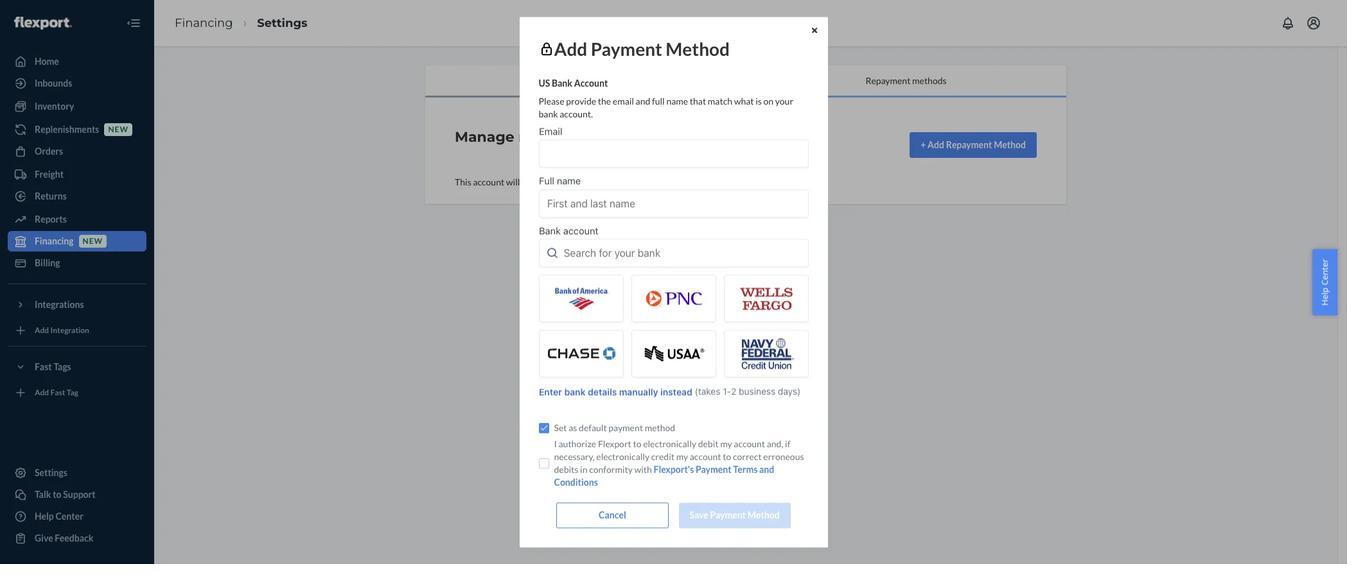 Task type: vqa. For each thing, say whether or not it's contained in the screenshot.
back
no



Task type: locate. For each thing, give the bounding box(es) containing it.
payment
[[591, 38, 662, 60], [696, 465, 731, 476], [710, 510, 746, 521]]

0 vertical spatial method
[[666, 38, 730, 60]]

1 vertical spatial payment
[[696, 465, 731, 476]]

payment right save
[[710, 510, 746, 521]]

1 vertical spatial method
[[748, 510, 780, 521]]

1 horizontal spatial method
[[748, 510, 780, 521]]

method up that
[[666, 38, 730, 60]]

1 vertical spatial account
[[690, 452, 721, 463]]

and left full
[[636, 96, 650, 107]]

as
[[569, 423, 577, 434]]

account down debit
[[690, 452, 721, 463]]

to left correct at the bottom right
[[723, 452, 731, 463]]

provide
[[566, 96, 596, 107]]

1 horizontal spatial to
[[723, 452, 731, 463]]

email
[[613, 96, 634, 107]]

credit
[[651, 452, 674, 463]]

authorize
[[559, 439, 596, 450]]

please
[[539, 96, 564, 107]]

set
[[554, 423, 567, 434]]

method
[[666, 38, 730, 60], [748, 510, 780, 521]]

default
[[579, 423, 607, 434]]

add payment method dialog
[[519, 17, 828, 548]]

electronically down "flexport"
[[596, 452, 650, 463]]

payment for add
[[591, 38, 662, 60]]

None checkbox
[[539, 459, 549, 469]]

the
[[598, 96, 611, 107]]

0 vertical spatial my
[[720, 439, 732, 450]]

save
[[690, 510, 708, 521]]

to down payment
[[633, 439, 641, 450]]

payment up account at the left of the page
[[591, 38, 662, 60]]

1 vertical spatial and
[[759, 465, 774, 476]]

debits
[[554, 465, 578, 476]]

0 horizontal spatial and
[[636, 96, 650, 107]]

cancel
[[599, 510, 626, 521]]

and
[[636, 96, 650, 107], [759, 465, 774, 476]]

method inside button
[[748, 510, 780, 521]]

electronically up credit
[[643, 439, 696, 450]]

payment for save
[[710, 510, 746, 521]]

bank
[[539, 108, 558, 119]]

0 vertical spatial payment
[[591, 38, 662, 60]]

method down "terms"
[[748, 510, 780, 521]]

0 vertical spatial to
[[633, 439, 641, 450]]

None checkbox
[[539, 423, 549, 434]]

us bank account
[[539, 78, 608, 89]]

my up flexport's
[[676, 452, 688, 463]]

payment inside button
[[710, 510, 746, 521]]

help center button
[[1313, 249, 1338, 315]]

0 horizontal spatial my
[[676, 452, 688, 463]]

1 vertical spatial to
[[723, 452, 731, 463]]

0 vertical spatial and
[[636, 96, 650, 107]]

and down the erroneous
[[759, 465, 774, 476]]

my
[[720, 439, 732, 450], [676, 452, 688, 463]]

electronically
[[643, 439, 696, 450], [596, 452, 650, 463]]

account
[[734, 439, 765, 450], [690, 452, 721, 463]]

account up correct at the bottom right
[[734, 439, 765, 450]]

0 horizontal spatial method
[[666, 38, 730, 60]]

to
[[633, 439, 641, 450], [723, 452, 731, 463]]

and inside please provide the email and full name that match what is on your bank account.
[[636, 96, 650, 107]]

and,
[[767, 439, 783, 450]]

1 vertical spatial my
[[676, 452, 688, 463]]

is
[[756, 96, 762, 107]]

debit
[[698, 439, 719, 450]]

1 horizontal spatial and
[[759, 465, 774, 476]]

payment inside the flexport's payment terms and conditions
[[696, 465, 731, 476]]

2 vertical spatial payment
[[710, 510, 746, 521]]

erroneous
[[763, 452, 804, 463]]

correct
[[733, 452, 762, 463]]

1 horizontal spatial my
[[720, 439, 732, 450]]

my right debit
[[720, 439, 732, 450]]

payment
[[609, 423, 643, 434]]

name
[[666, 96, 688, 107]]

save payment method button
[[679, 503, 791, 529]]

i authorize flexport to electronically debit my account and, if necessary, electronically credit my account to correct erroneous debits in conformity with
[[554, 439, 804, 476]]

help
[[1319, 287, 1331, 306]]

payment down debit
[[696, 465, 731, 476]]

flexport's
[[654, 465, 694, 476]]

match
[[708, 96, 732, 107]]

1 horizontal spatial account
[[734, 439, 765, 450]]

method for save payment method
[[748, 510, 780, 521]]



Task type: describe. For each thing, give the bounding box(es) containing it.
necessary,
[[554, 452, 595, 463]]

on
[[764, 96, 774, 107]]

if
[[785, 439, 790, 450]]

account.
[[560, 108, 593, 119]]

none checkbox inside the add payment method 'dialog'
[[539, 423, 549, 434]]

full
[[652, 96, 665, 107]]

payment for flexport's
[[696, 465, 731, 476]]

what
[[734, 96, 754, 107]]

us
[[539, 78, 550, 89]]

please provide the email and full name that match what is on your bank account.
[[539, 96, 793, 119]]

conformity
[[589, 465, 633, 476]]

i
[[554, 439, 557, 450]]

account
[[574, 78, 608, 89]]

bank
[[552, 78, 572, 89]]

save payment method
[[690, 510, 780, 521]]

and inside the flexport's payment terms and conditions
[[759, 465, 774, 476]]

0 vertical spatial account
[[734, 439, 765, 450]]

0 horizontal spatial to
[[633, 439, 641, 450]]

1 vertical spatial electronically
[[596, 452, 650, 463]]

add
[[554, 38, 587, 60]]

flexport's payment terms and conditions link
[[554, 465, 774, 488]]

terms
[[733, 465, 758, 476]]

your
[[775, 96, 793, 107]]

conditions
[[554, 477, 598, 488]]

close image
[[812, 27, 817, 34]]

0 vertical spatial electronically
[[643, 439, 696, 450]]

flexport's payment terms and conditions
[[554, 465, 774, 488]]

set as default payment method
[[554, 423, 675, 434]]

in
[[580, 465, 587, 476]]

cancel button
[[557, 503, 668, 529]]

flexport
[[598, 439, 631, 450]]

0 horizontal spatial account
[[690, 452, 721, 463]]

that
[[690, 96, 706, 107]]

help center
[[1319, 259, 1331, 306]]

center
[[1319, 259, 1331, 285]]

none checkbox inside the add payment method 'dialog'
[[539, 459, 549, 469]]

add payment method
[[554, 38, 730, 60]]

with
[[634, 465, 652, 476]]

method
[[645, 423, 675, 434]]

method for add payment method
[[666, 38, 730, 60]]



